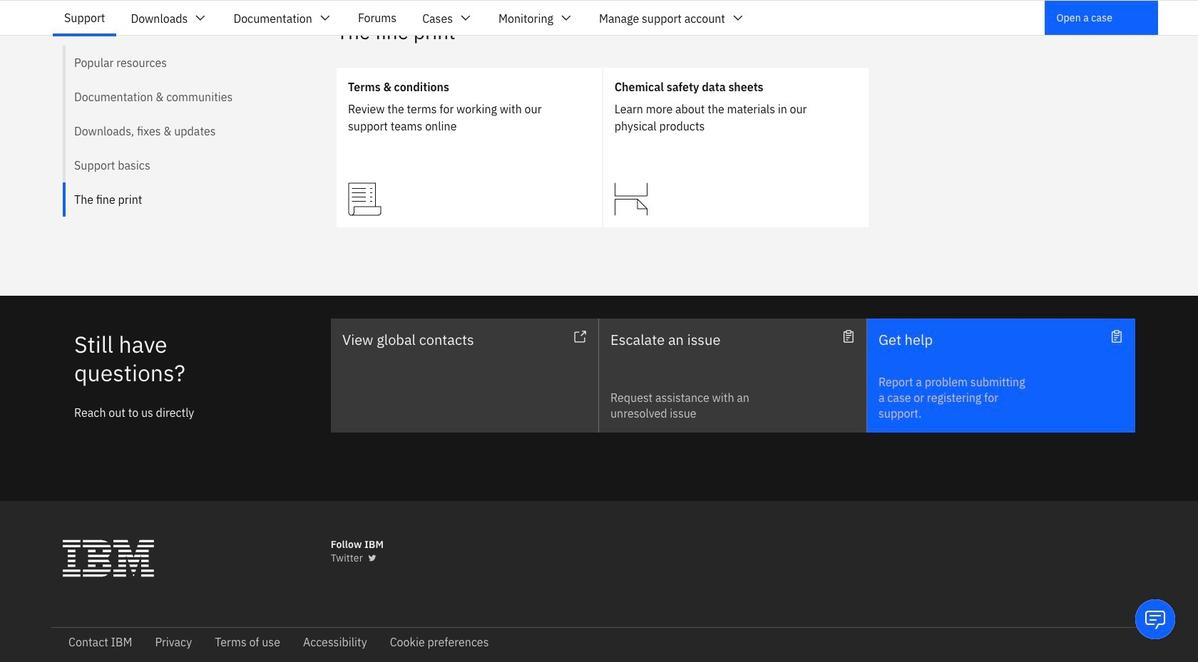 Task type: locate. For each thing, give the bounding box(es) containing it.
learn more about the materials in our physical products region
[[604, 68, 869, 228]]

menu bar
[[51, 1, 759, 35]]



Task type: vqa. For each thing, say whether or not it's contained in the screenshot.
Learn more about the materials in our physical products region
yes



Task type: describe. For each thing, give the bounding box(es) containing it.
review the terms for working with our support teams online region
[[337, 68, 603, 228]]

open the chat window image
[[1145, 609, 1168, 632]]



